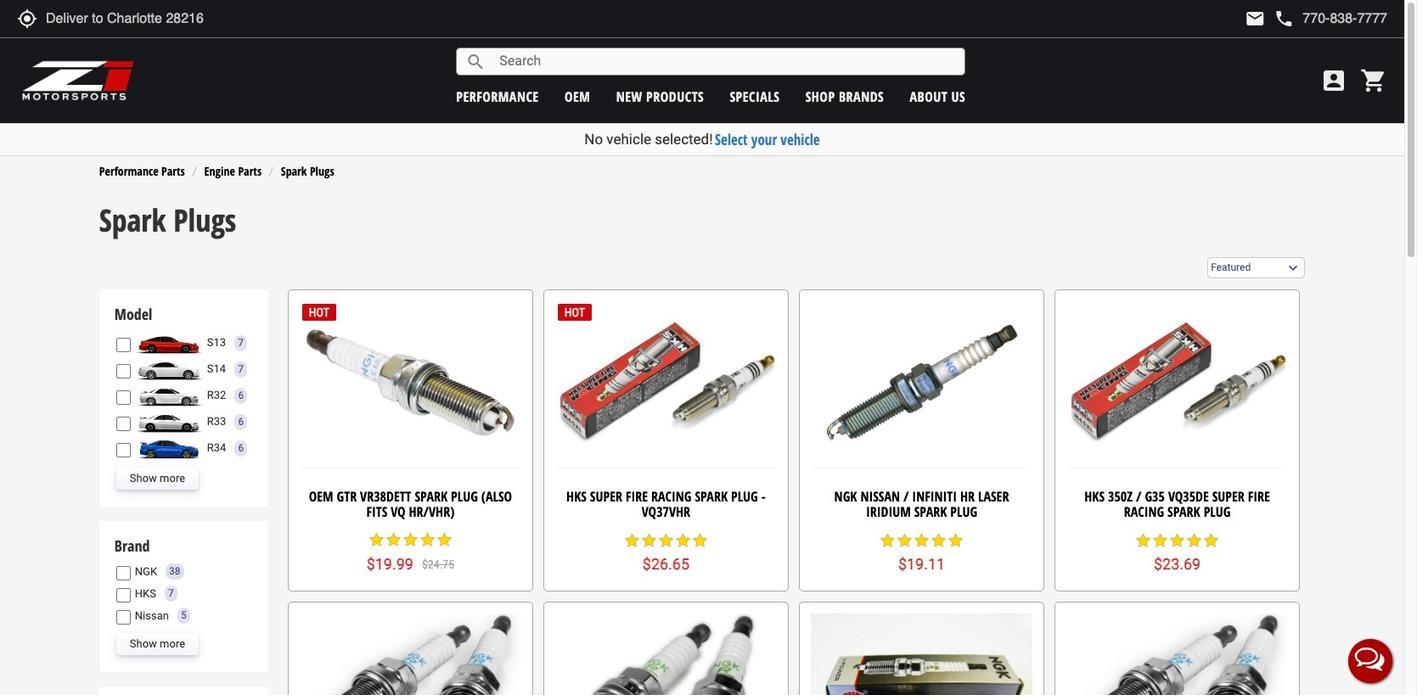 Task type: vqa. For each thing, say whether or not it's contained in the screenshot.
the bottommost Nissan
yes



Task type: locate. For each thing, give the bounding box(es) containing it.
spark plugs right engine parts
[[281, 163, 334, 179]]

2 show from the top
[[130, 638, 157, 650]]

plug up star star star star star $23.69
[[1204, 502, 1231, 521]]

1 super from the left
[[590, 487, 622, 506]]

account_box
[[1320, 67, 1348, 94]]

spark right 'engine parts' link
[[281, 163, 307, 179]]

1 6 from the top
[[238, 389, 244, 401]]

nissan
[[861, 487, 900, 506], [135, 609, 169, 622]]

spark inside hks 350z / g35 vq35de super fire racing spark plug
[[1168, 502, 1200, 521]]

shopping_cart
[[1360, 67, 1387, 94]]

1 vertical spatial show more button
[[116, 634, 199, 656]]

star star star star star $19.99 $24.75
[[367, 532, 454, 573]]

2 / from the left
[[1136, 487, 1142, 506]]

1 star from the left
[[368, 532, 385, 549]]

12 star from the left
[[896, 532, 913, 549]]

5 star from the left
[[436, 532, 453, 549]]

0 vertical spatial 7
[[238, 337, 244, 349]]

1 vertical spatial nissan
[[135, 609, 169, 622]]

engine parts link
[[204, 163, 262, 179]]

0 vertical spatial show more button
[[116, 468, 199, 490]]

6 for r33
[[238, 416, 244, 428]]

vehicle right no
[[607, 131, 651, 148]]

2 6 from the top
[[238, 416, 244, 428]]

1 show more from the top
[[130, 472, 185, 485]]

1 fire from the left
[[626, 487, 648, 506]]

fire right vq35de in the bottom right of the page
[[1248, 487, 1270, 506]]

0 horizontal spatial parts
[[161, 163, 185, 179]]

ngk for ngk
[[135, 565, 157, 578]]

spark plugs
[[281, 163, 334, 179], [99, 200, 236, 241]]

fire inside hks 350z / g35 vq35de super fire racing spark plug
[[1248, 487, 1270, 506]]

vehicle right your
[[781, 130, 820, 149]]

performance
[[99, 163, 158, 179]]

vq37vhr
[[642, 502, 690, 521]]

shop brands
[[806, 87, 884, 106]]

r33
[[207, 415, 226, 428]]

spark left hr
[[914, 502, 947, 521]]

gtr
[[337, 487, 357, 506]]

1 vertical spatial show more
[[130, 638, 185, 650]]

1 horizontal spatial parts
[[238, 163, 262, 179]]

7
[[238, 337, 244, 349], [238, 363, 244, 375], [168, 588, 174, 600]]

6 right r32
[[238, 389, 244, 401]]

/ inside ngk nissan / infiniti hr laser iridium spark plug
[[903, 487, 909, 506]]

0 horizontal spatial fire
[[626, 487, 648, 506]]

0 vertical spatial nissan
[[861, 487, 900, 506]]

plug left laser
[[950, 502, 977, 521]]

racing left vq35de in the bottom right of the page
[[1124, 502, 1164, 521]]

/ for infiniti
[[903, 487, 909, 506]]

shop brands link
[[806, 87, 884, 106]]

parts right the engine
[[238, 163, 262, 179]]

specials
[[730, 87, 780, 106]]

hks left 350z
[[1085, 487, 1105, 506]]

1 horizontal spatial plugs
[[310, 163, 334, 179]]

shop
[[806, 87, 835, 106]]

4 star from the left
[[419, 532, 436, 549]]

performance parts
[[99, 163, 185, 179]]

spark inside ngk nissan / infiniti hr laser iridium spark plug
[[914, 502, 947, 521]]

hks 350z / g35 vq35de super fire racing spark plug
[[1085, 487, 1270, 521]]

-
[[761, 487, 766, 506]]

oem gtr vr38dett spark plug (also fits vq hr/vhr)
[[309, 487, 512, 521]]

fire inside hks super fire racing spark plug - vq37vhr
[[626, 487, 648, 506]]

parts
[[161, 163, 185, 179], [238, 163, 262, 179]]

0 horizontal spatial spark plugs
[[99, 200, 236, 241]]

racing up star star star star star $26.65
[[651, 487, 692, 506]]

fire up star star star star star $26.65
[[626, 487, 648, 506]]

0 vertical spatial more
[[160, 472, 185, 485]]

my_location
[[17, 8, 37, 29]]

vehicle inside no vehicle selected! select your vehicle
[[607, 131, 651, 148]]

hks inside hks 350z / g35 vq35de super fire racing spark plug
[[1085, 487, 1105, 506]]

0 horizontal spatial nissan
[[135, 609, 169, 622]]

plug left -
[[731, 487, 758, 506]]

selected!
[[655, 131, 713, 148]]

hks super fire racing spark plug - vq37vhr
[[566, 487, 766, 521]]

$19.99
[[367, 555, 413, 573]]

specials link
[[730, 87, 780, 106]]

7 right the s13
[[238, 337, 244, 349]]

brands
[[839, 87, 884, 106]]

show more down nissan skyline coupe sedan r34 gtr gt-r bnr34 gts-t gtst gts awd attesa 1999 2000 2001 2002 rb20det rb25de rb25det rb26dett z1 motorsports "image"
[[130, 472, 185, 485]]

search
[[466, 51, 486, 72]]

phone
[[1274, 8, 1294, 29]]

super left vq37vhr
[[590, 487, 622, 506]]

1 vertical spatial ngk
[[135, 565, 157, 578]]

$19.11
[[898, 555, 945, 573]]

oem link
[[565, 87, 590, 106]]

2 more from the top
[[160, 638, 185, 650]]

s14
[[207, 362, 226, 375]]

1 parts from the left
[[161, 163, 185, 179]]

oem up no
[[565, 87, 590, 106]]

6 star from the left
[[624, 532, 641, 549]]

/
[[903, 487, 909, 506], [1136, 487, 1142, 506]]

show for brand
[[130, 638, 157, 650]]

spark down the performance
[[99, 200, 166, 241]]

vq35de
[[1168, 487, 1209, 506]]

show for model
[[130, 472, 157, 485]]

6 for r32
[[238, 389, 244, 401]]

1 vertical spatial show
[[130, 638, 157, 650]]

spark plugs down performance parts link
[[99, 200, 236, 241]]

more for brand
[[160, 638, 185, 650]]

star
[[368, 532, 385, 549], [385, 532, 402, 549], [402, 532, 419, 549], [419, 532, 436, 549], [436, 532, 453, 549], [624, 532, 641, 549], [641, 532, 658, 549], [658, 532, 675, 549], [675, 532, 692, 549], [692, 532, 709, 549], [879, 532, 896, 549], [896, 532, 913, 549], [913, 532, 930, 549], [930, 532, 947, 549], [947, 532, 964, 549], [1135, 532, 1152, 549], [1152, 532, 1169, 549], [1169, 532, 1186, 549], [1186, 532, 1203, 549], [1203, 532, 1220, 549]]

6 right r33
[[238, 416, 244, 428]]

ngk left 38
[[135, 565, 157, 578]]

0 horizontal spatial ngk
[[135, 565, 157, 578]]

about us link
[[910, 87, 966, 106]]

nissan 240sx silvia zenki kouki s14 1995 1996 1997 1998 1999 ka24de ka24det sr20det rb26dett z1 motorsports image
[[135, 358, 203, 381]]

plugs
[[310, 163, 334, 179], [174, 200, 236, 241]]

more down nissan skyline coupe sedan r34 gtr gt-r bnr34 gts-t gtst gts awd attesa 1999 2000 2001 2002 rb20det rb25de rb25det rb26dett z1 motorsports "image"
[[160, 472, 185, 485]]

None checkbox
[[116, 390, 131, 405], [116, 417, 131, 431], [116, 443, 131, 457], [116, 567, 131, 581], [116, 589, 131, 603], [116, 611, 131, 625], [116, 390, 131, 405], [116, 417, 131, 431], [116, 443, 131, 457], [116, 567, 131, 581], [116, 589, 131, 603], [116, 611, 131, 625]]

racing inside hks super fire racing spark plug - vq37vhr
[[651, 487, 692, 506]]

show
[[130, 472, 157, 485], [130, 638, 157, 650]]

plug inside ngk nissan / infiniti hr laser iridium spark plug
[[950, 502, 977, 521]]

plug left (also
[[451, 487, 478, 506]]

show more
[[130, 472, 185, 485], [130, 638, 185, 650]]

fits
[[366, 502, 387, 521]]

parts right the performance
[[161, 163, 185, 179]]

None checkbox
[[116, 338, 131, 352], [116, 364, 131, 378], [116, 338, 131, 352], [116, 364, 131, 378]]

vehicle
[[781, 130, 820, 149], [607, 131, 651, 148]]

1 horizontal spatial oem
[[565, 87, 590, 106]]

oem inside oem gtr vr38dett spark plug (also fits vq hr/vhr)
[[309, 487, 333, 506]]

1 vertical spatial more
[[160, 638, 185, 650]]

14 star from the left
[[930, 532, 947, 549]]

0 horizontal spatial /
[[903, 487, 909, 506]]

1 horizontal spatial nissan
[[861, 487, 900, 506]]

1 vertical spatial spark plugs
[[99, 200, 236, 241]]

plug
[[451, 487, 478, 506], [731, 487, 758, 506], [950, 502, 977, 521], [1204, 502, 1231, 521]]

/ inside hks 350z / g35 vq35de super fire racing spark plug
[[1136, 487, 1142, 506]]

1 horizontal spatial super
[[1212, 487, 1245, 506]]

1 horizontal spatial spark plugs
[[281, 163, 334, 179]]

7 down 38
[[168, 588, 174, 600]]

spark
[[281, 163, 307, 179], [99, 200, 166, 241], [415, 487, 448, 506], [695, 487, 728, 506], [914, 502, 947, 521], [1168, 502, 1200, 521]]

oem for oem gtr vr38dett spark plug (also fits vq hr/vhr)
[[309, 487, 333, 506]]

1 horizontal spatial /
[[1136, 487, 1142, 506]]

2 star from the left
[[385, 532, 402, 549]]

engine
[[204, 163, 235, 179]]

more
[[160, 472, 185, 485], [160, 638, 185, 650]]

nissan skyline coupe sedan r34 gtr gt-r bnr34 gts-t gtst gts awd attesa 1999 2000 2001 2002 rb20det rb25de rb25det rb26dett z1 motorsports image
[[135, 437, 203, 460]]

1 vertical spatial 7
[[238, 363, 244, 375]]

(also
[[481, 487, 512, 506]]

engine parts
[[204, 163, 262, 179]]

2 fire from the left
[[1248, 487, 1270, 506]]

1 more from the top
[[160, 472, 185, 485]]

$24.75
[[422, 558, 454, 571]]

6 right r34
[[238, 442, 244, 454]]

racing
[[651, 487, 692, 506], [1124, 502, 1164, 521]]

2 parts from the left
[[238, 163, 262, 179]]

oem left gtr
[[309, 487, 333, 506]]

fire
[[626, 487, 648, 506], [1248, 487, 1270, 506]]

show more down 5
[[130, 638, 185, 650]]

0 vertical spatial show
[[130, 472, 157, 485]]

performance
[[456, 87, 539, 106]]

hks
[[566, 487, 587, 506], [1085, 487, 1105, 506], [135, 587, 156, 600]]

1 show from the top
[[130, 472, 157, 485]]

11 star from the left
[[879, 532, 896, 549]]

1 horizontal spatial hks
[[566, 487, 587, 506]]

6
[[238, 389, 244, 401], [238, 416, 244, 428], [238, 442, 244, 454]]

show more button down 5
[[116, 634, 199, 656]]

1 / from the left
[[903, 487, 909, 506]]

super right vq35de in the bottom right of the page
[[1212, 487, 1245, 506]]

1 vertical spatial oem
[[309, 487, 333, 506]]

2 horizontal spatial hks
[[1085, 487, 1105, 506]]

7 right s14
[[238, 363, 244, 375]]

hks inside hks super fire racing spark plug - vq37vhr
[[566, 487, 587, 506]]

show more button
[[116, 468, 199, 490], [116, 634, 199, 656]]

19 star from the left
[[1186, 532, 1203, 549]]

1 vertical spatial plugs
[[174, 200, 236, 241]]

/ left infiniti on the right bottom of the page
[[903, 487, 909, 506]]

1 vertical spatial 6
[[238, 416, 244, 428]]

1 horizontal spatial fire
[[1248, 487, 1270, 506]]

more down 5
[[160, 638, 185, 650]]

0 horizontal spatial vehicle
[[607, 131, 651, 148]]

parts for engine parts
[[238, 163, 262, 179]]

hr/vhr)
[[409, 502, 455, 521]]

no vehicle selected! select your vehicle
[[584, 130, 820, 149]]

spark right g35
[[1168, 502, 1200, 521]]

1 horizontal spatial ngk
[[834, 487, 857, 506]]

nissan left infiniti on the right bottom of the page
[[861, 487, 900, 506]]

star star star star star $19.11
[[879, 532, 964, 573]]

vr38dett
[[360, 487, 411, 506]]

2 super from the left
[[1212, 487, 1245, 506]]

Search search field
[[486, 48, 965, 75]]

hks right (also
[[566, 487, 587, 506]]

g35
[[1145, 487, 1165, 506]]

spark right vq37vhr
[[695, 487, 728, 506]]

0 horizontal spatial oem
[[309, 487, 333, 506]]

0 horizontal spatial super
[[590, 487, 622, 506]]

$23.69
[[1154, 555, 1201, 573]]

ngk left iridium
[[834, 487, 857, 506]]

super
[[590, 487, 622, 506], [1212, 487, 1245, 506]]

1 horizontal spatial racing
[[1124, 502, 1164, 521]]

plug inside hks super fire racing spark plug - vq37vhr
[[731, 487, 758, 506]]

0 vertical spatial plugs
[[310, 163, 334, 179]]

ngk
[[834, 487, 857, 506], [135, 565, 157, 578]]

show more button down nissan skyline coupe sedan r34 gtr gt-r bnr34 gts-t gtst gts awd attesa 1999 2000 2001 2002 rb20det rb25de rb25det rb26dett z1 motorsports "image"
[[116, 468, 199, 490]]

0 vertical spatial ngk
[[834, 487, 857, 506]]

parts for performance parts
[[161, 163, 185, 179]]

2 vertical spatial 7
[[168, 588, 174, 600]]

spark right vq
[[415, 487, 448, 506]]

hks down brand on the left bottom of the page
[[135, 587, 156, 600]]

vq
[[391, 502, 406, 521]]

0 vertical spatial show more
[[130, 472, 185, 485]]

0 horizontal spatial plugs
[[174, 200, 236, 241]]

2 show more from the top
[[130, 638, 185, 650]]

about
[[910, 87, 948, 106]]

ngk inside ngk nissan / infiniti hr laser iridium spark plug
[[834, 487, 857, 506]]

1 show more button from the top
[[116, 468, 199, 490]]

3 6 from the top
[[238, 442, 244, 454]]

nissan left 5
[[135, 609, 169, 622]]

2 vertical spatial 6
[[238, 442, 244, 454]]

/ left g35
[[1136, 487, 1142, 506]]

spark inside hks super fire racing spark plug - vq37vhr
[[695, 487, 728, 506]]

/ for g35
[[1136, 487, 1142, 506]]

0 vertical spatial 6
[[238, 389, 244, 401]]

nissan inside ngk nissan / infiniti hr laser iridium spark plug
[[861, 487, 900, 506]]

2 show more button from the top
[[116, 634, 199, 656]]

oem
[[565, 87, 590, 106], [309, 487, 333, 506]]

0 horizontal spatial racing
[[651, 487, 692, 506]]

0 vertical spatial oem
[[565, 87, 590, 106]]



Task type: describe. For each thing, give the bounding box(es) containing it.
no
[[584, 131, 603, 148]]

r32
[[207, 389, 226, 402]]

star star star star star $23.69
[[1135, 532, 1220, 573]]

select your vehicle link
[[715, 130, 820, 149]]

spark plugs link
[[281, 163, 334, 179]]

3 star from the left
[[402, 532, 419, 549]]

z1 motorsports logo image
[[21, 59, 135, 102]]

super inside hks super fire racing spark plug - vq37vhr
[[590, 487, 622, 506]]

s13
[[207, 336, 226, 349]]

0 horizontal spatial hks
[[135, 587, 156, 600]]

performance parts link
[[99, 163, 185, 179]]

ngk nissan / infiniti hr laser iridium spark plug
[[834, 487, 1009, 521]]

brand
[[114, 535, 150, 556]]

more for model
[[160, 472, 185, 485]]

38
[[169, 566, 181, 578]]

5
[[181, 610, 187, 622]]

spark inside oem gtr vr38dett spark plug (also fits vq hr/vhr)
[[415, 487, 448, 506]]

select
[[715, 130, 748, 149]]

infiniti
[[912, 487, 957, 506]]

20 star from the left
[[1203, 532, 1220, 549]]

performance link
[[456, 87, 539, 106]]

hks for hks 350z / g35 vq35de super fire racing spark plug
[[1085, 487, 1105, 506]]

mail phone
[[1245, 8, 1294, 29]]

6 for r34
[[238, 442, 244, 454]]

model
[[114, 304, 152, 325]]

0 vertical spatial spark plugs
[[281, 163, 334, 179]]

phone link
[[1274, 8, 1387, 29]]

show more for model
[[130, 472, 185, 485]]

plug inside hks 350z / g35 vq35de super fire racing spark plug
[[1204, 502, 1231, 521]]

7 for s13
[[238, 337, 244, 349]]

1 horizontal spatial vehicle
[[781, 130, 820, 149]]

star star star star star $26.65
[[624, 532, 709, 573]]

ngk for ngk nissan / infiniti hr laser iridium spark plug
[[834, 487, 857, 506]]

17 star from the left
[[1152, 532, 1169, 549]]

new products
[[616, 87, 704, 106]]

oem for oem link
[[565, 87, 590, 106]]

10 star from the left
[[692, 532, 709, 549]]

racing inside hks 350z / g35 vq35de super fire racing spark plug
[[1124, 502, 1164, 521]]

new products link
[[616, 87, 704, 106]]

show more for brand
[[130, 638, 185, 650]]

350z
[[1108, 487, 1133, 506]]

products
[[646, 87, 704, 106]]

nissan skyline coupe sedan r32 gtr gt-r bnr32 hcr32 hnr32 er32 hr32 fr32 gts-4 gts4 gts-t gtst gts image
[[135, 385, 203, 407]]

show more button for model
[[116, 468, 199, 490]]

9 star from the left
[[675, 532, 692, 549]]

laser
[[978, 487, 1009, 506]]

new
[[616, 87, 643, 106]]

nissan 240sx silvia zenki kouki s13 rps13 180sx 1989 1990 1991 1992 1993 1994 ka24e ka24de ka24det sr20det rb26dett z1 motorsports image
[[135, 332, 203, 354]]

hks for hks super fire racing spark plug - vq37vhr
[[566, 487, 587, 506]]

show more button for brand
[[116, 634, 199, 656]]

account_box link
[[1316, 67, 1352, 94]]

18 star from the left
[[1169, 532, 1186, 549]]

nissan skyline coupe sedan r33 gtr gt-r bcnr33 enr33 enr33 gts-t gtst gts awd attesa 1995 1996 1997 1998 rb20det rb25de image
[[135, 411, 203, 433]]

iridium
[[866, 502, 911, 521]]

plug inside oem gtr vr38dett spark plug (also fits vq hr/vhr)
[[451, 487, 478, 506]]

mail link
[[1245, 8, 1266, 29]]

7 for s14
[[238, 363, 244, 375]]

mail
[[1245, 8, 1266, 29]]

16 star from the left
[[1135, 532, 1152, 549]]

about us
[[910, 87, 966, 106]]

us
[[952, 87, 966, 106]]

shopping_cart link
[[1356, 67, 1387, 94]]

15 star from the left
[[947, 532, 964, 549]]

r34
[[207, 441, 226, 454]]

7 star from the left
[[641, 532, 658, 549]]

$26.65
[[643, 555, 690, 573]]

8 star from the left
[[658, 532, 675, 549]]

super inside hks 350z / g35 vq35de super fire racing spark plug
[[1212, 487, 1245, 506]]

hr
[[960, 487, 975, 506]]

13 star from the left
[[913, 532, 930, 549]]

your
[[751, 130, 777, 149]]



